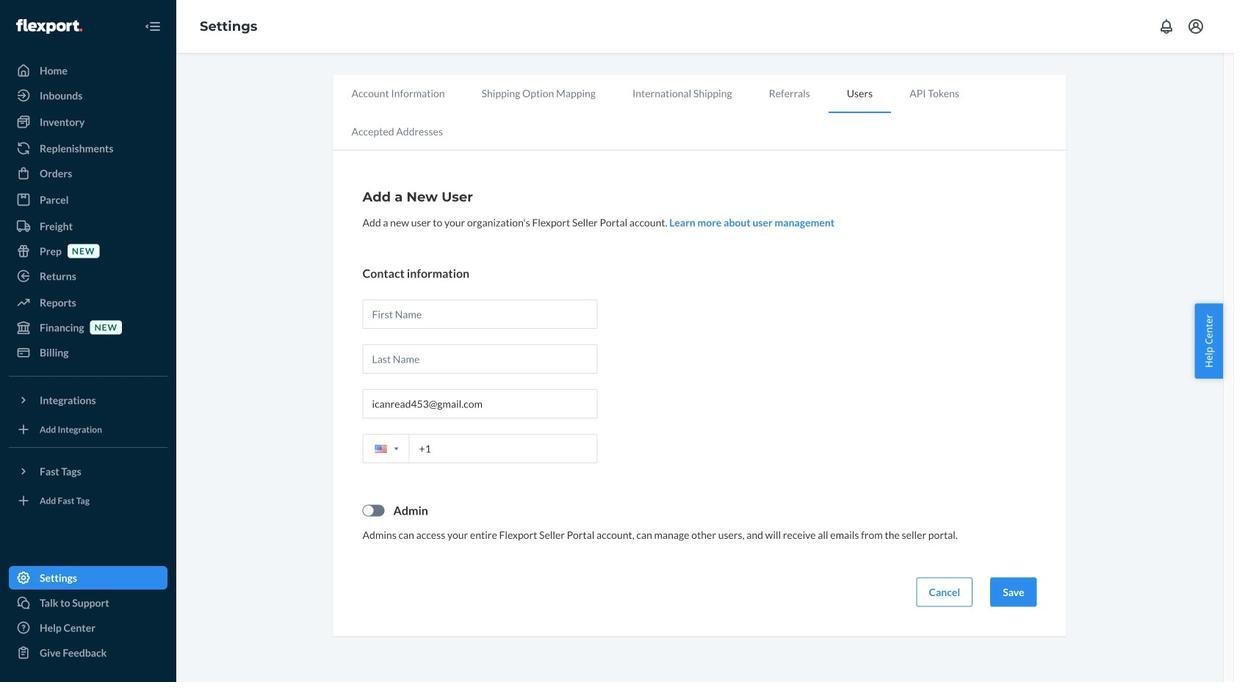 Task type: locate. For each thing, give the bounding box(es) containing it.
open notifications image
[[1158, 18, 1176, 35]]

1 (702) 123-4567 telephone field
[[363, 434, 598, 464]]

tab list
[[333, 75, 1067, 151]]

tab
[[333, 75, 463, 112], [463, 75, 614, 112], [614, 75, 751, 112], [751, 75, 829, 112], [829, 75, 892, 113], [892, 75, 978, 112], [333, 113, 462, 150]]

Last Name text field
[[363, 345, 598, 374]]

close navigation image
[[144, 18, 162, 35]]

united states: + 1 image
[[394, 448, 399, 451]]



Task type: vqa. For each thing, say whether or not it's contained in the screenshot.
tab
yes



Task type: describe. For each thing, give the bounding box(es) containing it.
open account menu image
[[1188, 18, 1205, 35]]

Email text field
[[363, 389, 598, 419]]

flexport logo image
[[16, 19, 82, 34]]

First Name text field
[[363, 300, 598, 329]]



